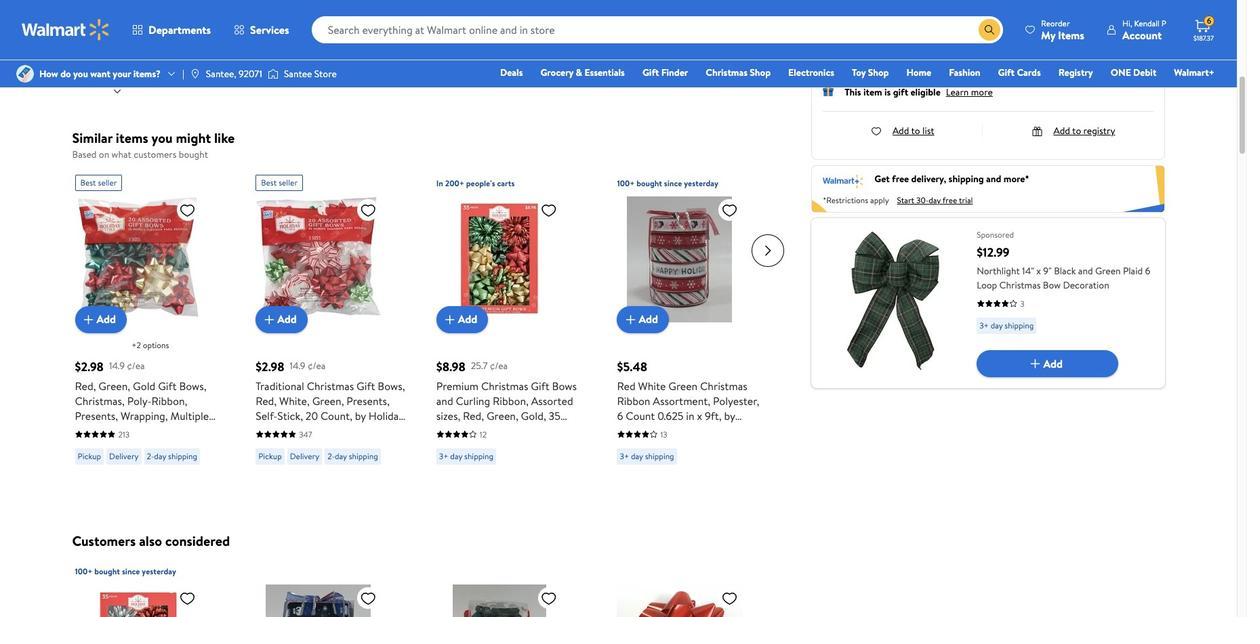 Task type: describe. For each thing, give the bounding box(es) containing it.
services
[[250, 22, 289, 37]]

one
[[1111, 66, 1131, 79]]

day down wrapping,
[[154, 450, 166, 462]]

add to registry
[[1054, 124, 1115, 138]]

bought inside similar items you might like based on what customers bought
[[179, 148, 208, 161]]

similar items you might like based on what customers bought
[[72, 129, 235, 161]]

count, for $8.98
[[436, 423, 468, 438]]

1 vertical spatial since
[[122, 566, 140, 577]]

1 horizontal spatial 100+ bought since yesterday
[[617, 177, 718, 189]]

is
[[884, 85, 891, 99]]

santee store
[[284, 67, 337, 81]]

registry
[[1083, 124, 1115, 138]]

$2.98 14.9 ¢/ea red, green, gold gift bows, christmas, poly-ribbon, presents, wrapping, multiple sizes, 20 count, holiday time
[[75, 358, 213, 438]]

¢/ea inside $2.98 14.9 ¢/ea red, green, gold gift bows, christmas, poly-ribbon, presents, wrapping, multiple sizes, 20 count, holiday time
[[127, 359, 145, 373]]

how do you want your items?
[[39, 67, 161, 81]]

carts
[[497, 177, 515, 189]]

day inside "$12.99" group
[[991, 320, 1003, 331]]

1 pickup from the left
[[78, 450, 101, 462]]

gift inside $2.98 14.9 ¢/ea red, green, gold gift bows, christmas, poly-ribbon, presents, wrapping, multiple sizes, 20 count, holiday time
[[158, 379, 177, 393]]

gift
[[893, 85, 908, 99]]

$5.48 red white green christmas ribbon assortment, polyester, 6 count 0.625 in x 9ft, by holiday time
[[617, 358, 759, 438]]

traditional
[[256, 379, 304, 393]]

deals
[[500, 66, 523, 79]]

delivery to santee, 92071
[[823, 44, 931, 58]]

premium christmas gift bows and curling ribbon kit, assorted sizes, red, white, silver, 35 count, by holiday time image
[[75, 585, 201, 617]]

based
[[72, 148, 97, 161]]

add to favorites list, premium christmas gift bows and curling ribbon, assorted sizes, red, green, gold, 35 count, by holiday time image
[[541, 202, 557, 219]]

kendall
[[1134, 17, 1160, 29]]

1 horizontal spatial delivery
[[290, 450, 319, 462]]

shop for toy shop
[[868, 66, 889, 79]]

add to registry button
[[1032, 124, 1115, 138]]

multiple
[[170, 408, 209, 423]]

bow
[[1043, 278, 1061, 292]]

by inside $8.98 25.7 ¢/ea premium christmas gift bows and curling ribbon, assorted sizes, red, green, gold, 35 count, by holiday time
[[471, 423, 482, 438]]

get
[[874, 172, 890, 186]]

assorted
[[531, 393, 573, 408]]

x inside sponsored $12.99 northlight 14" x 9" black and green plaid 6 loop christmas bow decoration
[[1036, 264, 1041, 278]]

in 200+ people's carts
[[436, 177, 515, 189]]

12
[[480, 429, 487, 440]]

walmart+
[[1174, 66, 1215, 79]]

holiday inside $8.98 25.7 ¢/ea premium christmas gift bows and curling ribbon, assorted sizes, red, green, gold, 35 count, by holiday time
[[484, 423, 520, 438]]

want
[[90, 67, 110, 81]]

add to favorites list, red blue white christmas pattern ribbon assortment, polyester, 6 count 0.625 in x 9ft, by holiday time image
[[360, 590, 376, 607]]

2 pickup from the left
[[258, 450, 282, 462]]

time inside $2.98 14.9 ¢/ea red, green, gold gift bows, christmas, poly-ribbon, presents, wrapping, multiple sizes, 20 count, holiday time
[[190, 423, 213, 438]]

one debit link
[[1105, 65, 1163, 80]]

add inside "$12.99" group
[[1043, 356, 1063, 371]]

departments
[[148, 22, 211, 37]]

yesterday for product group containing 100+ bought since yesterday
[[142, 566, 176, 577]]

Walmart Site-Wide search field
[[312, 16, 1003, 43]]

christmas,
[[75, 393, 125, 408]]

0 horizontal spatial delivery
[[109, 450, 139, 462]]

best seller for delivery
[[261, 177, 298, 188]]

trial
[[959, 194, 973, 206]]

add to cart image for $8.98
[[442, 311, 458, 328]]

one debit
[[1111, 66, 1157, 79]]

red, green, gold gift bows, christmas, poly-ribbon, presents, wrapping, multiple sizes, 20 count, holiday time image
[[75, 196, 201, 322]]

6 $187.37
[[1194, 15, 1214, 43]]

100+ for product group containing 100+ bought since yesterday
[[75, 566, 92, 577]]

best seller for 213
[[80, 177, 117, 188]]

white
[[638, 379, 666, 393]]

$2.98 for traditional
[[256, 358, 284, 375]]

6-count peel-n-stick fabric gift wrapping bow, green/white/red, by holiday time image
[[436, 585, 562, 617]]

options
[[143, 339, 169, 351]]

people's
[[466, 177, 495, 189]]

add button for $2.98
[[256, 306, 308, 333]]

shipping down 13
[[645, 450, 674, 462]]

search icon image
[[984, 24, 995, 35]]

delivery,
[[911, 172, 946, 186]]

mixed christmas gift bows, polypropylene, red, green and gold, 40 count by holiday time - image 5 of 6 image
[[79, 0, 158, 74]]

3+ day shipping for $8.98
[[439, 450, 493, 462]]

green, inside $8.98 25.7 ¢/ea premium christmas gift bows and curling ribbon, assorted sizes, red, green, gold, 35 count, by holiday time
[[487, 408, 518, 423]]

ribbon
[[617, 393, 650, 408]]

how
[[39, 67, 58, 81]]

14.9 for christmas
[[290, 359, 305, 373]]

apply
[[870, 194, 889, 206]]

curling
[[456, 393, 490, 408]]

toy shop
[[852, 66, 889, 79]]

get free delivery, shipping and more* banner
[[811, 165, 1165, 213]]

|
[[182, 67, 184, 81]]

similar
[[72, 129, 113, 147]]

and for $12.99
[[1078, 264, 1093, 278]]

reorder
[[1041, 17, 1070, 29]]

2 2- from the left
[[327, 450, 335, 462]]

add to favorites list, shiny 11 in extra large self-adhesive christmas gift bow, red, by holiday time image
[[721, 590, 738, 607]]

time inside $8.98 25.7 ¢/ea premium christmas gift bows and curling ribbon, assorted sizes, red, green, gold, 35 count, by holiday time
[[522, 423, 545, 438]]

considered
[[165, 532, 230, 550]]

day down sizes,
[[450, 450, 462, 462]]

0 vertical spatial free
[[892, 172, 909, 186]]

ribbon, inside $8.98 25.7 ¢/ea premium christmas gift bows and curling ribbon, assorted sizes, red, green, gold, 35 count, by holiday time
[[493, 393, 529, 408]]

1 2-day shipping from the left
[[147, 450, 197, 462]]

toy shop link
[[846, 65, 895, 80]]

3
[[1020, 298, 1025, 310]]

9ft,
[[705, 408, 722, 423]]

gold
[[133, 379, 155, 393]]

aisle
[[958, 23, 977, 37]]

christmas inside sponsored $12.99 northlight 14" x 9" black and green plaid 6 loop christmas bow decoration
[[999, 278, 1041, 292]]

black
[[1054, 264, 1076, 278]]

30-
[[916, 194, 929, 206]]

213
[[118, 429, 130, 440]]

3+ for $8.98
[[439, 450, 448, 462]]

red white green christmas ribbon assortment, polyester, 6 count 0.625 in x 9ft, by holiday time image
[[617, 196, 743, 322]]

0 horizontal spatial santee,
[[206, 67, 236, 81]]

3+ for $5.48
[[620, 450, 629, 462]]

2 horizontal spatial delivery
[[823, 44, 857, 58]]

35
[[549, 408, 560, 423]]

customers
[[72, 532, 136, 550]]

premium
[[436, 379, 479, 393]]

time inside $2.98 14.9 ¢/ea traditional christmas gift bows, red, white, green, presents, self-stick, 20 count, by holiday time
[[256, 423, 278, 438]]

add to cart image inside "$12.99" group
[[1027, 356, 1043, 372]]

ribbon, inside $2.98 14.9 ¢/ea red, green, gold gift bows, christmas, poly-ribbon, presents, wrapping, multiple sizes, 20 count, holiday time
[[152, 393, 187, 408]]

reorder my items
[[1041, 17, 1084, 42]]

$187.37
[[1194, 33, 1214, 43]]

add to list
[[893, 124, 934, 138]]

gift inside $2.98 14.9 ¢/ea traditional christmas gift bows, red, white, green, presents, self-stick, 20 count, by holiday time
[[357, 379, 375, 393]]

1 2- from the left
[[147, 450, 154, 462]]

christmas right finder
[[706, 66, 748, 79]]

+2 options
[[132, 339, 169, 351]]

+2
[[132, 339, 141, 351]]

shipping down $2.98 14.9 ¢/ea traditional christmas gift bows, red, white, green, presents, self-stick, 20 count, by holiday time at the left bottom
[[349, 450, 378, 462]]

¢/ea for $8.98
[[490, 359, 508, 373]]

$2.98 14.9 ¢/ea traditional christmas gift bows, red, white, green, presents, self-stick, 20 count, by holiday time
[[256, 358, 405, 438]]

gift finder
[[642, 66, 688, 79]]

home link
[[900, 65, 937, 80]]

14"
[[1022, 264, 1034, 278]]

you for want
[[73, 67, 88, 81]]

plaid
[[1123, 264, 1143, 278]]

add to favorites list, red, green, gold gift bows, christmas, poly-ribbon, presents, wrapping, multiple sizes, 20 count, holiday time image
[[179, 202, 196, 219]]

red, inside $8.98 25.7 ¢/ea premium christmas gift bows and curling ribbon, assorted sizes, red, green, gold, 35 count, by holiday time
[[463, 408, 484, 423]]

christmas for $2.98
[[307, 379, 354, 393]]

like
[[214, 129, 235, 147]]

day inside get free delivery, shipping and more* banner
[[929, 194, 941, 206]]

add button inside "$12.99" group
[[977, 350, 1118, 377]]

grocery & essentials
[[540, 66, 625, 79]]

red blue white christmas pattern ribbon assortment, polyester, 6 count 0.625 in x 9ft, by holiday time image
[[256, 585, 382, 617]]

to for santee,
[[859, 44, 868, 58]]

sponsored $12.99 northlight 14" x 9" black and green plaid 6 loop christmas bow decoration
[[977, 229, 1150, 292]]

sizes,
[[75, 423, 100, 438]]

christmas for $8.98
[[481, 379, 528, 393]]

and inside banner
[[986, 172, 1001, 186]]

20 inside $2.98 14.9 ¢/ea red, green, gold gift bows, christmas, poly-ribbon, presents, wrapping, multiple sizes, 20 count, holiday time
[[103, 423, 115, 438]]

next slide for similar items you might like list image
[[752, 234, 784, 267]]

store
[[314, 67, 337, 81]]

13
[[660, 429, 667, 440]]

¢/ea for $2.98
[[308, 359, 326, 373]]

2 vertical spatial bought
[[94, 566, 120, 577]]

shiny 11 in extra large self-adhesive christmas gift bow, red, by holiday time image
[[617, 585, 743, 617]]

6 inside 6 $187.37
[[1207, 15, 1211, 27]]

shipping down multiple
[[168, 450, 197, 462]]

add to favorites list, red white green christmas ribbon assortment, polyester, 6 count 0.625 in x 9ft, by holiday time image
[[721, 202, 738, 219]]

sizes,
[[436, 408, 460, 423]]



Task type: locate. For each thing, give the bounding box(es) containing it.
wrapping,
[[121, 408, 168, 423]]

$12.99 group
[[811, 218, 1165, 388]]

2 horizontal spatial 6
[[1207, 15, 1211, 27]]

green left plaid
[[1095, 264, 1121, 278]]

holiday left 13
[[617, 423, 652, 438]]

shop for christmas shop
[[750, 66, 771, 79]]

in
[[686, 408, 694, 423]]

0 vertical spatial 100+ bought since yesterday
[[617, 177, 718, 189]]

red, up 12
[[463, 408, 484, 423]]

customers
[[134, 148, 176, 161]]

1 horizontal spatial red,
[[256, 393, 277, 408]]

2 $2.98 from the left
[[256, 358, 284, 375]]

shipping inside "$12.99" group
[[1005, 320, 1034, 331]]

electronics link
[[782, 65, 840, 80]]

learn
[[946, 85, 969, 99]]

0 horizontal spatial 3+
[[439, 450, 448, 462]]

2 horizontal spatial 3+
[[979, 320, 989, 331]]

$2.98 up christmas,
[[75, 358, 104, 375]]

bows, inside $2.98 14.9 ¢/ea traditional christmas gift bows, red, white, green, presents, self-stick, 20 count, by holiday time
[[378, 379, 405, 393]]

1 horizontal spatial shop
[[868, 66, 889, 79]]

day down delivery,
[[929, 194, 941, 206]]

christmas inside $2.98 14.9 ¢/ea traditional christmas gift bows, red, white, green, presents, self-stick, 20 count, by holiday time
[[307, 379, 354, 393]]

and inside $8.98 25.7 ¢/ea premium christmas gift bows and curling ribbon, assorted sizes, red, green, gold, 35 count, by holiday time
[[436, 393, 453, 408]]

presents, inside $2.98 14.9 ¢/ea red, green, gold gift bows, christmas, poly-ribbon, presents, wrapping, multiple sizes, 20 count, holiday time
[[75, 408, 118, 423]]

seller for delivery
[[279, 177, 298, 188]]

and left 'more*'
[[986, 172, 1001, 186]]

1 ¢/ea from the left
[[127, 359, 145, 373]]

¢/ea up white,
[[308, 359, 326, 373]]

20 inside $2.98 14.9 ¢/ea traditional christmas gift bows, red, white, green, presents, self-stick, 20 count, by holiday time
[[306, 408, 318, 423]]

2- down $2.98 14.9 ¢/ea traditional christmas gift bows, red, white, green, presents, self-stick, 20 count, by holiday time at the left bottom
[[327, 450, 335, 462]]

christmas inside $8.98 25.7 ¢/ea premium christmas gift bows and curling ribbon, assorted sizes, red, green, gold, 35 count, by holiday time
[[481, 379, 528, 393]]

$2.98 up "traditional" at bottom left
[[256, 358, 284, 375]]

0 horizontal spatial free
[[892, 172, 909, 186]]

1 vertical spatial santee,
[[206, 67, 236, 81]]

1 shop from the left
[[750, 66, 771, 79]]

count, right white,
[[321, 408, 352, 423]]

count, inside $2.98 14.9 ¢/ea red, green, gold gift bows, christmas, poly-ribbon, presents, wrapping, multiple sizes, 20 count, holiday time
[[118, 423, 150, 438]]

decoration
[[1063, 278, 1109, 292]]

to for registry
[[1072, 124, 1081, 138]]

6 up $187.37
[[1207, 15, 1211, 27]]

presents, inside $2.98 14.9 ¢/ea traditional christmas gift bows, red, white, green, presents, self-stick, 20 count, by holiday time
[[347, 393, 390, 408]]

2 horizontal spatial 3+ day shipping
[[979, 320, 1034, 331]]

¢/ea down +2
[[127, 359, 145, 373]]

x left 9"
[[1036, 264, 1041, 278]]

347
[[299, 429, 312, 440]]

2 bows, from the left
[[378, 379, 405, 393]]

gift inside $8.98 25.7 ¢/ea premium christmas gift bows and curling ribbon, assorted sizes, red, green, gold, 35 count, by holiday time
[[531, 379, 549, 393]]

green inside $5.48 red white green christmas ribbon assortment, polyester, 6 count 0.625 in x 9ft, by holiday time
[[668, 379, 698, 393]]

product group containing 100+ bought since yesterday
[[75, 558, 226, 617]]

gifting made easy image
[[823, 85, 834, 96]]

christmas down 25.7
[[481, 379, 528, 393]]

2 horizontal spatial ¢/ea
[[490, 359, 508, 373]]

holiday
[[369, 408, 404, 423], [152, 423, 188, 438], [484, 423, 520, 438], [617, 423, 652, 438]]

200+
[[445, 177, 464, 189]]

add to cart image for delivery
[[261, 311, 277, 328]]

departments button
[[121, 14, 222, 46]]

shop
[[750, 66, 771, 79], [868, 66, 889, 79]]

0 vertical spatial 100+
[[617, 177, 635, 189]]

1 horizontal spatial 6
[[1145, 264, 1150, 278]]

holiday inside $2.98 14.9 ¢/ea red, green, gold gift bows, christmas, poly-ribbon, presents, wrapping, multiple sizes, 20 count, holiday time
[[152, 423, 188, 438]]

to for list
[[911, 124, 920, 138]]

 image
[[16, 65, 34, 83], [190, 68, 201, 79]]

bows, left premium
[[378, 379, 405, 393]]

0 horizontal spatial by
[[355, 408, 366, 423]]

0 horizontal spatial 2-day shipping
[[147, 450, 197, 462]]

green, inside $2.98 14.9 ¢/ea red, green, gold gift bows, christmas, poly-ribbon, presents, wrapping, multiple sizes, 20 count, holiday time
[[99, 379, 130, 393]]

2 ribbon, from the left
[[493, 393, 529, 408]]

14.9 inside $2.98 14.9 ¢/ea traditional christmas gift bows, red, white, green, presents, self-stick, 20 count, by holiday time
[[290, 359, 305, 373]]

and inside sponsored $12.99 northlight 14" x 9" black and green plaid 6 loop christmas bow decoration
[[1078, 264, 1093, 278]]

1 vertical spatial 92071
[[239, 67, 262, 81]]

2-day shipping
[[147, 450, 197, 462], [327, 450, 378, 462]]

item
[[863, 85, 882, 99]]

time left 347
[[256, 423, 278, 438]]

0 vertical spatial yesterday
[[684, 177, 718, 189]]

1 horizontal spatial ribbon,
[[493, 393, 529, 408]]

green inside sponsored $12.99 northlight 14" x 9" black and green plaid 6 loop christmas bow decoration
[[1095, 264, 1121, 278]]

santee,
[[874, 44, 904, 58], [206, 67, 236, 81]]

1 horizontal spatial 20
[[306, 408, 318, 423]]

yesterday for product group containing $5.48
[[684, 177, 718, 189]]

yesterday
[[684, 177, 718, 189], [142, 566, 176, 577]]

2 horizontal spatial by
[[724, 408, 735, 423]]

green, right white,
[[312, 393, 344, 408]]

1 best from the left
[[80, 177, 96, 188]]

14.9 up christmas,
[[109, 359, 125, 373]]

 image
[[268, 67, 279, 81]]

count, for $2.98
[[118, 423, 150, 438]]

0 horizontal spatial bows,
[[179, 379, 207, 393]]

gold,
[[521, 408, 546, 423]]

get free delivery, shipping and more*
[[874, 172, 1029, 186]]

x inside $5.48 red white green christmas ribbon assortment, polyester, 6 count 0.625 in x 9ft, by holiday time
[[697, 408, 702, 423]]

red, left white,
[[256, 393, 277, 408]]

hi, kendall p account
[[1122, 17, 1166, 42]]

by inside $2.98 14.9 ¢/ea traditional christmas gift bows, red, white, green, presents, self-stick, 20 count, by holiday time
[[355, 408, 366, 423]]

1 vertical spatial green
[[668, 379, 698, 393]]

2 horizontal spatial add to cart image
[[1027, 356, 1043, 372]]

santee, up the toy shop link
[[874, 44, 904, 58]]

1 horizontal spatial best
[[261, 177, 277, 188]]

green
[[1095, 264, 1121, 278], [668, 379, 698, 393]]

Search search field
[[312, 16, 1003, 43]]

add to cart image for $5.48
[[623, 311, 639, 328]]

3+ down sizes,
[[439, 450, 448, 462]]

to left registry on the right top of the page
[[1072, 124, 1081, 138]]

3 ¢/ea from the left
[[490, 359, 508, 373]]

best for 213
[[80, 177, 96, 188]]

northlight 14" x 9" black and green plaid 6 loop christmas bow decoration image
[[822, 229, 966, 373]]

100+ bought since yesterday
[[617, 177, 718, 189], [75, 566, 176, 577]]

2 add to cart image from the left
[[261, 311, 277, 328]]

$12.99
[[977, 244, 1010, 261]]

0 horizontal spatial count,
[[118, 423, 150, 438]]

add to cart image
[[442, 311, 458, 328], [623, 311, 639, 328], [1027, 356, 1043, 372]]

and for 25.7
[[436, 393, 453, 408]]

and left curling
[[436, 393, 453, 408]]

0 vertical spatial 6
[[1207, 15, 1211, 27]]

by down curling
[[471, 423, 482, 438]]

red, inside $2.98 14.9 ¢/ea red, green, gold gift bows, christmas, poly-ribbon, presents, wrapping, multiple sizes, 20 count, holiday time
[[75, 379, 96, 393]]

1 horizontal spatial 2-
[[327, 450, 335, 462]]

1 vertical spatial 100+ bought since yesterday
[[75, 566, 176, 577]]

santee, 92071 button
[[874, 44, 931, 58]]

next image image
[[112, 86, 123, 97]]

14.9 for green,
[[109, 359, 125, 373]]

1 horizontal spatial bought
[[179, 148, 208, 161]]

$2.98 inside $2.98 14.9 ¢/ea traditional christmas gift bows, red, white, green, presents, self-stick, 20 count, by holiday time
[[256, 358, 284, 375]]

christmas shop
[[706, 66, 771, 79]]

¢/ea
[[127, 359, 145, 373], [308, 359, 326, 373], [490, 359, 508, 373]]

6 left count
[[617, 408, 623, 423]]

0 horizontal spatial 3+ day shipping
[[439, 450, 493, 462]]

p
[[1162, 17, 1166, 29]]

holiday left sizes,
[[369, 408, 404, 423]]

1 horizontal spatial 14.9
[[290, 359, 305, 373]]

pickup down self-
[[258, 450, 282, 462]]

2 horizontal spatial bought
[[637, 177, 662, 189]]

day down $2.98 14.9 ¢/ea traditional christmas gift bows, red, white, green, presents, self-stick, 20 count, by holiday time at the left bottom
[[335, 450, 347, 462]]

0 horizontal spatial best seller
[[80, 177, 117, 188]]

1 seller from the left
[[98, 177, 117, 188]]

1 horizontal spatial and
[[986, 172, 1001, 186]]

2 ¢/ea from the left
[[308, 359, 326, 373]]

time inside $5.48 red white green christmas ribbon assortment, polyester, 6 count 0.625 in x 9ft, by holiday time
[[655, 423, 677, 438]]

day down loop
[[991, 320, 1003, 331]]

3+ down loop
[[979, 320, 989, 331]]

1 horizontal spatial santee,
[[874, 44, 904, 58]]

add button for $5.48
[[617, 306, 669, 333]]

1 horizontal spatial free
[[943, 194, 957, 206]]

1 horizontal spatial you
[[151, 129, 173, 147]]

add to favorites list, traditional christmas gift bows, red, white, green, presents, self-stick, 20 count, by holiday time image
[[360, 202, 376, 219]]

shipping down 3
[[1005, 320, 1034, 331]]

0 horizontal spatial and
[[436, 393, 453, 408]]

by right white,
[[355, 408, 366, 423]]

walmart image
[[22, 19, 110, 41]]

2 horizontal spatial red,
[[463, 408, 484, 423]]

0 horizontal spatial 20
[[103, 423, 115, 438]]

holiday inside $5.48 red white green christmas ribbon assortment, polyester, 6 count 0.625 in x 9ft, by holiday time
[[617, 423, 652, 438]]

you for might
[[151, 129, 173, 147]]

and
[[986, 172, 1001, 186], [1078, 264, 1093, 278], [436, 393, 453, 408]]

and up decoration in the top of the page
[[1078, 264, 1093, 278]]

3+ day shipping down 3
[[979, 320, 1034, 331]]

items
[[116, 129, 148, 147]]

time left "in"
[[655, 423, 677, 438]]

0 horizontal spatial add to cart image
[[442, 311, 458, 328]]

 image for santee, 92071
[[190, 68, 201, 79]]

add to favorites list, 6-count peel-n-stick fabric gift wrapping bow, green/white/red, by holiday time image
[[541, 590, 557, 607]]

3+ day shipping inside "$12.99" group
[[979, 320, 1034, 331]]

0 horizontal spatial add to cart image
[[80, 311, 97, 328]]

1 horizontal spatial green
[[1095, 264, 1121, 278]]

1 ribbon, from the left
[[152, 393, 187, 408]]

product group containing $8.98
[[436, 169, 587, 470]]

eligible
[[911, 85, 941, 99]]

6 inside sponsored $12.99 northlight 14" x 9" black and green plaid 6 loop christmas bow decoration
[[1145, 264, 1150, 278]]

cards
[[1017, 66, 1041, 79]]

1 14.9 from the left
[[109, 359, 125, 373]]

polyester,
[[713, 393, 759, 408]]

you right do
[[73, 67, 88, 81]]

count, inside $2.98 14.9 ¢/ea traditional christmas gift bows, red, white, green, presents, self-stick, 20 count, by holiday time
[[321, 408, 352, 423]]

0 horizontal spatial 100+
[[75, 566, 92, 577]]

1 vertical spatial x
[[697, 408, 702, 423]]

shop left electronics
[[750, 66, 771, 79]]

delivery down 213
[[109, 450, 139, 462]]

0 horizontal spatial bought
[[94, 566, 120, 577]]

3+ day shipping down 12
[[439, 450, 493, 462]]

0 horizontal spatial pickup
[[78, 450, 101, 462]]

pickup down the sizes,
[[78, 450, 101, 462]]

20 up 347
[[306, 408, 318, 423]]

0 horizontal spatial  image
[[16, 65, 34, 83]]

1 $2.98 from the left
[[75, 358, 104, 375]]

&
[[576, 66, 582, 79]]

0 vertical spatial and
[[986, 172, 1001, 186]]

1 best seller from the left
[[80, 177, 117, 188]]

add to list button
[[871, 124, 934, 138]]

0.625
[[658, 408, 683, 423]]

gift cards link
[[992, 65, 1047, 80]]

sponsored
[[977, 229, 1014, 240]]

0 vertical spatial x
[[1036, 264, 1041, 278]]

1 horizontal spatial count,
[[321, 408, 352, 423]]

bows, inside $2.98 14.9 ¢/ea red, green, gold gift bows, christmas, poly-ribbon, presents, wrapping, multiple sizes, 20 count, holiday time
[[179, 379, 207, 393]]

add to cart image
[[80, 311, 97, 328], [261, 311, 277, 328]]

3+ down count
[[620, 450, 629, 462]]

delivery up the 'toy'
[[823, 44, 857, 58]]

2 horizontal spatial and
[[1078, 264, 1093, 278]]

delivery down 347
[[290, 450, 319, 462]]

holiday right 213
[[152, 423, 188, 438]]

2 horizontal spatial count,
[[436, 423, 468, 438]]

green, up 12
[[487, 408, 518, 423]]

1 horizontal spatial 3+ day shipping
[[620, 450, 674, 462]]

1 vertical spatial bought
[[637, 177, 662, 189]]

0 horizontal spatial $2.98
[[75, 358, 104, 375]]

you up customers
[[151, 129, 173, 147]]

red, up the sizes,
[[75, 379, 96, 393]]

1 horizontal spatial pickup
[[258, 450, 282, 462]]

santee, right |
[[206, 67, 236, 81]]

2 2-day shipping from the left
[[327, 450, 378, 462]]

¢/ea inside $2.98 14.9 ¢/ea traditional christmas gift bows, red, white, green, presents, self-stick, 20 count, by holiday time
[[308, 359, 326, 373]]

finder
[[661, 66, 688, 79]]

add to favorites list, premium christmas gift bows and curling ribbon kit, assorted sizes, red, white, silver, 35 count, by holiday time image
[[179, 590, 196, 607]]

more
[[971, 85, 993, 99]]

92071 up home link
[[907, 44, 931, 58]]

1 horizontal spatial 3+
[[620, 450, 629, 462]]

christmas up 9ft, at bottom right
[[700, 379, 747, 393]]

$8.98
[[436, 358, 465, 375]]

to left list
[[911, 124, 920, 138]]

0 horizontal spatial ribbon,
[[152, 393, 187, 408]]

2 horizontal spatial green,
[[487, 408, 518, 423]]

assortment,
[[653, 393, 710, 408]]

0 horizontal spatial yesterday
[[142, 566, 176, 577]]

grocery & essentials link
[[534, 65, 631, 80]]

0 horizontal spatial shop
[[750, 66, 771, 79]]

1 time from the left
[[190, 423, 213, 438]]

count, left 12
[[436, 423, 468, 438]]

 image right |
[[190, 68, 201, 79]]

0 horizontal spatial ¢/ea
[[127, 359, 145, 373]]

2 best from the left
[[261, 177, 277, 188]]

christmas inside $5.48 red white green christmas ribbon assortment, polyester, 6 count 0.625 in x 9ft, by holiday time
[[700, 379, 747, 393]]

0 vertical spatial 92071
[[907, 44, 931, 58]]

6 inside $5.48 red white green christmas ribbon assortment, polyester, 6 count 0.625 in x 9ft, by holiday time
[[617, 408, 623, 423]]

christmas down 14"
[[999, 278, 1041, 292]]

$8.98 25.7 ¢/ea premium christmas gift bows and curling ribbon, assorted sizes, red, green, gold, 35 count, by holiday time
[[436, 358, 577, 438]]

0 horizontal spatial best
[[80, 177, 96, 188]]

2-
[[147, 450, 154, 462], [327, 450, 335, 462]]

free left trial
[[943, 194, 957, 206]]

1 horizontal spatial x
[[1036, 264, 1041, 278]]

2 horizontal spatial to
[[1072, 124, 1081, 138]]

1 horizontal spatial bows,
[[378, 379, 405, 393]]

you
[[73, 67, 88, 81], [151, 129, 173, 147]]

 image left how
[[16, 65, 34, 83]]

product group
[[75, 169, 226, 470], [256, 169, 407, 470], [436, 169, 587, 470], [617, 169, 768, 470], [75, 558, 226, 617]]

green,
[[99, 379, 130, 393], [312, 393, 344, 408], [487, 408, 518, 423]]

2-day shipping down multiple
[[147, 450, 197, 462]]

learn more button
[[946, 85, 993, 99]]

walmart plus image
[[823, 172, 864, 189]]

$2.98
[[75, 358, 104, 375], [256, 358, 284, 375]]

presents,
[[347, 393, 390, 408], [75, 408, 118, 423]]

 image for how do you want your items?
[[16, 65, 34, 83]]

holiday inside $2.98 14.9 ¢/ea traditional christmas gift bows, red, white, green, presents, self-stick, 20 count, by holiday time
[[369, 408, 404, 423]]

by right 9ft, at bottom right
[[724, 408, 735, 423]]

northlight
[[977, 264, 1020, 278]]

$2.98 inside $2.98 14.9 ¢/ea red, green, gold gift bows, christmas, poly-ribbon, presents, wrapping, multiple sizes, 20 count, holiday time
[[75, 358, 104, 375]]

0 horizontal spatial red,
[[75, 379, 96, 393]]

shipping inside banner
[[949, 172, 984, 186]]

grocery
[[540, 66, 574, 79]]

1 vertical spatial you
[[151, 129, 173, 147]]

14.9 up "traditional" at bottom left
[[290, 359, 305, 373]]

gift finder link
[[636, 65, 694, 80]]

fashion
[[949, 66, 980, 79]]

¢/ea inside $8.98 25.7 ¢/ea premium christmas gift bows and curling ribbon, assorted sizes, red, green, gold, 35 count, by holiday time
[[490, 359, 508, 373]]

green, inside $2.98 14.9 ¢/ea traditional christmas gift bows, red, white, green, presents, self-stick, 20 count, by holiday time
[[312, 393, 344, 408]]

santee, 92071
[[206, 67, 262, 81]]

deals link
[[494, 65, 529, 80]]

*restrictions
[[823, 194, 868, 206]]

0 horizontal spatial 92071
[[239, 67, 262, 81]]

add button for $8.98
[[436, 306, 488, 333]]

holiday left 'gold,' at the left bottom of page
[[484, 423, 520, 438]]

count, down poly-
[[118, 423, 150, 438]]

6
[[1207, 15, 1211, 27], [1145, 264, 1150, 278], [617, 408, 623, 423]]

0 horizontal spatial seller
[[98, 177, 117, 188]]

0 vertical spatial you
[[73, 67, 88, 81]]

red, inside $2.98 14.9 ¢/ea traditional christmas gift bows, red, white, green, presents, self-stick, 20 count, by holiday time
[[256, 393, 277, 408]]

count, inside $8.98 25.7 ¢/ea premium christmas gift bows and curling ribbon, assorted sizes, red, green, gold, 35 count, by holiday time
[[436, 423, 468, 438]]

2 14.9 from the left
[[290, 359, 305, 373]]

2 vertical spatial and
[[436, 393, 453, 408]]

1 vertical spatial and
[[1078, 264, 1093, 278]]

2 shop from the left
[[868, 66, 889, 79]]

1 horizontal spatial add to cart image
[[623, 311, 639, 328]]

day down count
[[631, 450, 643, 462]]

2 seller from the left
[[279, 177, 298, 188]]

green, left gold
[[99, 379, 130, 393]]

self-
[[256, 408, 277, 423]]

my
[[1041, 27, 1055, 42]]

1 horizontal spatial yesterday
[[684, 177, 718, 189]]

2- down wrapping,
[[147, 450, 154, 462]]

0 horizontal spatial since
[[122, 566, 140, 577]]

start
[[897, 194, 914, 206]]

*restrictions apply
[[823, 194, 889, 206]]

3+ day shipping down 13
[[620, 450, 674, 462]]

100+ for product group containing $5.48
[[617, 177, 635, 189]]

0 vertical spatial bought
[[179, 148, 208, 161]]

free right get
[[892, 172, 909, 186]]

christmas right "traditional" at bottom left
[[307, 379, 354, 393]]

0 horizontal spatial 14.9
[[109, 359, 125, 373]]

1 horizontal spatial best seller
[[261, 177, 298, 188]]

14.9 inside $2.98 14.9 ¢/ea red, green, gold gift bows, christmas, poly-ribbon, presents, wrapping, multiple sizes, 20 count, holiday time
[[109, 359, 125, 373]]

account
[[1122, 27, 1162, 42]]

20 left 213
[[103, 423, 115, 438]]

bought
[[179, 148, 208, 161], [637, 177, 662, 189], [94, 566, 120, 577]]

time left 35
[[522, 423, 545, 438]]

92071
[[907, 44, 931, 58], [239, 67, 262, 81]]

2 best seller from the left
[[261, 177, 298, 188]]

to up the 'toy'
[[859, 44, 868, 58]]

$2.98 for red,
[[75, 358, 104, 375]]

seller for 213
[[98, 177, 117, 188]]

3+ inside "$12.99" group
[[979, 320, 989, 331]]

by inside $5.48 red white green christmas ribbon assortment, polyester, 6 count 0.625 in x 9ft, by holiday time
[[724, 408, 735, 423]]

traditional christmas gift bows, red, white, green, presents, self-stick, 20 count, by holiday time image
[[256, 196, 382, 322]]

time right wrapping,
[[190, 423, 213, 438]]

you inside similar items you might like based on what customers bought
[[151, 129, 173, 147]]

shipping up trial
[[949, 172, 984, 186]]

list
[[922, 124, 934, 138]]

1 bows, from the left
[[179, 379, 207, 393]]

3+ day shipping for $5.48
[[620, 450, 674, 462]]

time
[[190, 423, 213, 438], [256, 423, 278, 438], [522, 423, 545, 438], [655, 423, 677, 438]]

¢/ea right 25.7
[[490, 359, 508, 373]]

0 horizontal spatial green,
[[99, 379, 130, 393]]

x right "in"
[[697, 408, 702, 423]]

1 vertical spatial 100+
[[75, 566, 92, 577]]

do
[[60, 67, 71, 81]]

y7
[[979, 23, 990, 37]]

3 time from the left
[[522, 423, 545, 438]]

poly-
[[127, 393, 152, 408]]

product group containing $5.48
[[617, 169, 768, 470]]

registry
[[1058, 66, 1093, 79]]

0 horizontal spatial 100+ bought since yesterday
[[75, 566, 176, 577]]

0 horizontal spatial 6
[[617, 408, 623, 423]]

loop
[[977, 278, 997, 292]]

1 horizontal spatial ¢/ea
[[308, 359, 326, 373]]

2 time from the left
[[256, 423, 278, 438]]

start 30-day free trial
[[897, 194, 973, 206]]

4 time from the left
[[655, 423, 677, 438]]

best for delivery
[[261, 177, 277, 188]]

1 horizontal spatial 92071
[[907, 44, 931, 58]]

2-day shipping down $2.98 14.9 ¢/ea traditional christmas gift bows, red, white, green, presents, self-stick, 20 count, by holiday time at the left bottom
[[327, 450, 378, 462]]

20
[[306, 408, 318, 423], [103, 423, 115, 438]]

bows, up multiple
[[179, 379, 207, 393]]

1 horizontal spatial $2.98
[[256, 358, 284, 375]]

shop right the 'toy'
[[868, 66, 889, 79]]

2 vertical spatial 6
[[617, 408, 623, 423]]

add to cart image for 213
[[80, 311, 97, 328]]

premium christmas gift bows and curling ribbon, assorted sizes, red, green, gold, 35 count, by holiday time image
[[436, 196, 562, 322]]

green up "in"
[[668, 379, 698, 393]]

shipping down 12
[[464, 450, 493, 462]]

items?
[[133, 67, 161, 81]]

0 horizontal spatial presents,
[[75, 408, 118, 423]]

0 horizontal spatial you
[[73, 67, 88, 81]]

1 add to cart image from the left
[[80, 311, 97, 328]]

essentials
[[585, 66, 625, 79]]

1 horizontal spatial since
[[664, 177, 682, 189]]

by
[[355, 408, 366, 423], [724, 408, 735, 423], [471, 423, 482, 438]]

christmas for $5.48
[[700, 379, 747, 393]]

1 horizontal spatial green,
[[312, 393, 344, 408]]

92071 down 'services' dropdown button
[[239, 67, 262, 81]]

6 right plaid
[[1145, 264, 1150, 278]]

0 horizontal spatial 2-
[[147, 450, 154, 462]]



Task type: vqa. For each thing, say whether or not it's contained in the screenshot.
oz inside the "$1.97 29.8 ¢/ounces Queen Anne Milk Chocolate Cordial Cherries, 6.6 oz Box, 10 Pieces"
no



